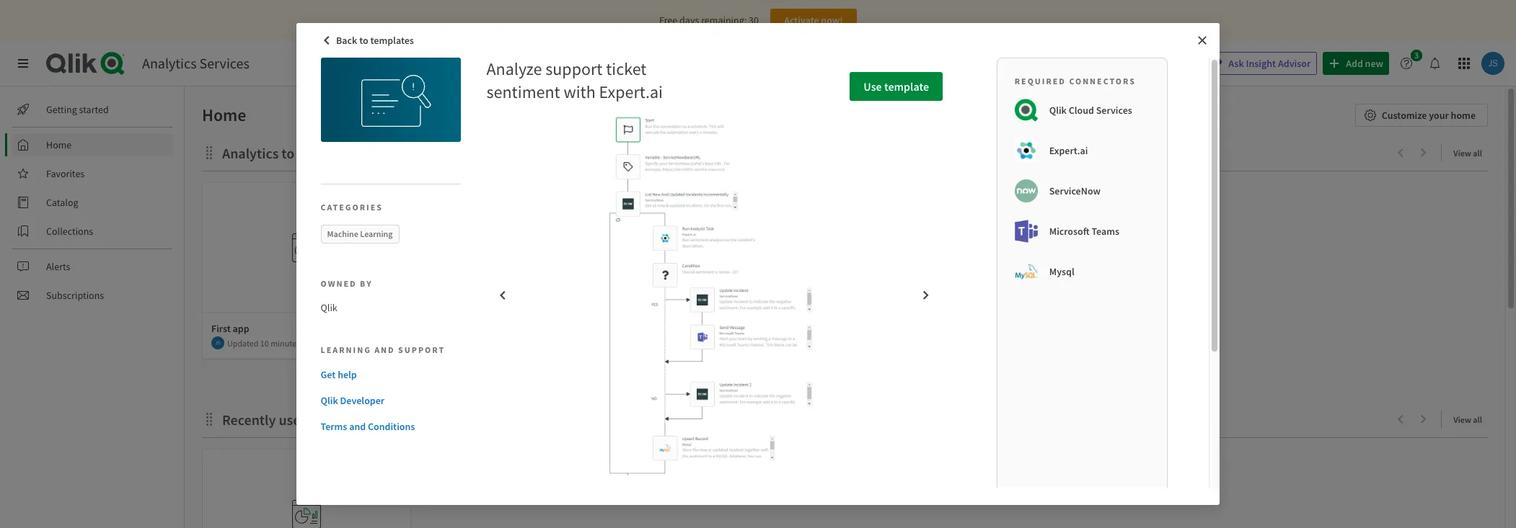 Task type: vqa. For each thing, say whether or not it's contained in the screenshot.
getting started
yes



Task type: locate. For each thing, give the bounding box(es) containing it.
alerts link
[[12, 255, 173, 278]]

required
[[1015, 76, 1066, 87]]

next image image
[[921, 290, 932, 302]]

0 vertical spatial all
[[1473, 148, 1483, 159]]

0 horizontal spatial expert.ai
[[599, 81, 663, 103]]

customize your home button
[[1355, 104, 1488, 127]]

services
[[199, 54, 249, 72], [1096, 104, 1133, 117]]

0 vertical spatial learning
[[360, 229, 393, 240]]

support up with on the left of page
[[546, 58, 603, 80]]

10
[[260, 338, 269, 349]]

0 vertical spatial to
[[359, 34, 368, 47]]

required connectors
[[1015, 76, 1136, 87]]

1 vertical spatial home
[[46, 139, 72, 152]]

to for templates
[[359, 34, 368, 47]]

0 vertical spatial qlik
[[1049, 104, 1067, 117]]

use template button
[[850, 72, 943, 101]]

owned by
[[321, 278, 373, 289]]

2 view all link from the top
[[1454, 410, 1488, 429]]

microsoft teams
[[1049, 225, 1120, 238]]

home inside navigation pane element
[[46, 139, 72, 152]]

sentiment
[[487, 81, 560, 103]]

1 vertical spatial qlik
[[321, 302, 337, 315]]

0 horizontal spatial support
[[398, 345, 445, 355]]

now!
[[821, 14, 843, 27]]

0 horizontal spatial home
[[46, 139, 72, 152]]

first app
[[211, 322, 249, 335]]

0 vertical spatial and
[[375, 345, 395, 355]]

analytics
[[142, 54, 197, 72], [222, 144, 279, 162]]

learning up help
[[321, 345, 371, 355]]

customize your home
[[1382, 109, 1476, 122]]

expert.ai
[[599, 81, 663, 103], [1049, 144, 1088, 157]]

0 vertical spatial support
[[546, 58, 603, 80]]

navigation pane element
[[0, 92, 184, 313]]

to
[[359, 34, 368, 47], [282, 144, 294, 162]]

use
[[864, 79, 882, 94]]

analytics services
[[142, 54, 249, 72]]

back
[[336, 34, 357, 47]]

get help
[[321, 368, 357, 381]]

home up favorites
[[46, 139, 72, 152]]

view all link
[[1454, 144, 1488, 162], [1454, 410, 1488, 429]]

view all for analytics to explore
[[1454, 148, 1483, 159]]

1 horizontal spatial and
[[375, 345, 395, 355]]

activate now! link
[[770, 9, 857, 32]]

recently used
[[222, 411, 308, 429]]

home
[[202, 104, 246, 126], [46, 139, 72, 152]]

developer
[[340, 394, 385, 407]]

view all link for analytics to explore
[[1454, 144, 1488, 162]]

1 view all from the top
[[1454, 148, 1483, 159]]

support up the get help link
[[398, 345, 445, 355]]

connectors
[[1069, 76, 1136, 87]]

to left explore
[[282, 144, 294, 162]]

1 horizontal spatial support
[[546, 58, 603, 80]]

view for recently used
[[1454, 415, 1472, 426]]

support
[[546, 58, 603, 80], [398, 345, 445, 355]]

30
[[749, 14, 759, 27]]

help
[[338, 368, 357, 381]]

1 vertical spatial to
[[282, 144, 294, 162]]

1 vertical spatial expert.ai
[[1049, 144, 1088, 157]]

qlik developer link
[[321, 394, 456, 408]]

favorites link
[[12, 162, 173, 185]]

to inside home main content
[[282, 144, 294, 162]]

0 horizontal spatial and
[[349, 420, 366, 433]]

expert.ai inside analyze support ticket sentiment with expert.ai
[[599, 81, 663, 103]]

0 vertical spatial view
[[1454, 148, 1472, 159]]

to right back
[[359, 34, 368, 47]]

ticket
[[606, 58, 647, 80]]

remaining:
[[701, 14, 747, 27]]

learning
[[360, 229, 393, 240], [321, 345, 371, 355]]

2 vertical spatial qlik
[[321, 394, 338, 407]]

qlik
[[1049, 104, 1067, 117], [321, 302, 337, 315], [321, 394, 338, 407]]

analytics to explore
[[222, 144, 344, 162]]

recently used link
[[222, 411, 314, 429]]

analytics services element
[[142, 54, 249, 72]]

analytics for analytics services
[[142, 54, 197, 72]]

expert.ai logo image
[[1015, 139, 1038, 162]]

all for recently used
[[1473, 415, 1483, 426]]

1 horizontal spatial analytics
[[222, 144, 279, 162]]

mysql logo image
[[1015, 260, 1038, 284]]

all
[[1473, 148, 1483, 159], [1473, 415, 1483, 426]]

0 vertical spatial view all
[[1454, 148, 1483, 159]]

support inside analyze support ticket sentiment with expert.ai
[[546, 58, 603, 80]]

getting
[[46, 103, 77, 116]]

close image
[[1197, 35, 1208, 46]]

home main content
[[179, 87, 1516, 529]]

view all for recently used
[[1454, 415, 1483, 426]]

1 horizontal spatial home
[[202, 104, 246, 126]]

1 view from the top
[[1454, 148, 1472, 159]]

1 vertical spatial view
[[1454, 415, 1472, 426]]

updated
[[227, 338, 259, 349]]

collections link
[[12, 220, 173, 243]]

1 view all link from the top
[[1454, 144, 1488, 162]]

started
[[79, 103, 109, 116]]

machine learning
[[327, 229, 393, 240]]

1 horizontal spatial expert.ai
[[1049, 144, 1088, 157]]

qlik right personal element
[[321, 302, 337, 315]]

mysql
[[1049, 265, 1075, 278]]

ask insight advisor
[[1229, 57, 1311, 70]]

0 horizontal spatial analytics
[[142, 54, 197, 72]]

move collection image
[[202, 145, 216, 160]]

0 horizontal spatial to
[[282, 144, 294, 162]]

1 vertical spatial view all
[[1454, 415, 1483, 426]]

and up the get help link
[[375, 345, 395, 355]]

0 vertical spatial home
[[202, 104, 246, 126]]

1 vertical spatial and
[[349, 420, 366, 433]]

expert.ai down ticket
[[599, 81, 663, 103]]

2 view from the top
[[1454, 415, 1472, 426]]

move collection image
[[202, 412, 216, 427]]

explore
[[297, 144, 344, 162]]

to for explore
[[282, 144, 294, 162]]

1 all from the top
[[1473, 148, 1483, 159]]

microsoft teams logo image
[[1015, 220, 1038, 243]]

qlik down get
[[321, 394, 338, 407]]

expert.ai up servicenow
[[1049, 144, 1088, 157]]

2 all from the top
[[1473, 415, 1483, 426]]

learning right machine
[[360, 229, 393, 240]]

personal element
[[295, 302, 318, 325]]

ask insight advisor button
[[1205, 52, 1317, 75]]

1 vertical spatial analytics
[[222, 144, 279, 162]]

1 horizontal spatial to
[[359, 34, 368, 47]]

teams
[[1092, 225, 1120, 238]]

qlik left cloud
[[1049, 104, 1067, 117]]

0 vertical spatial expert.ai
[[599, 81, 663, 103]]

catalog link
[[12, 191, 173, 214]]

and right terms
[[349, 420, 366, 433]]

0 vertical spatial analytics
[[142, 54, 197, 72]]

home inside main content
[[202, 104, 246, 126]]

back to templates
[[336, 34, 414, 47]]

1 vertical spatial support
[[398, 345, 445, 355]]

1 vertical spatial view all link
[[1454, 410, 1488, 429]]

0 vertical spatial services
[[199, 54, 249, 72]]

previous image image
[[497, 290, 509, 302]]

learning and support
[[321, 345, 445, 355]]

home up move collection icon
[[202, 104, 246, 126]]

view
[[1454, 148, 1472, 159], [1454, 415, 1472, 426]]

home link
[[12, 133, 173, 157]]

2 view all from the top
[[1454, 415, 1483, 426]]

1 vertical spatial services
[[1096, 104, 1133, 117]]

categories
[[321, 202, 383, 213]]

analyze support ticket sentiment with expert.ai
[[487, 58, 663, 103]]

1 horizontal spatial services
[[1096, 104, 1133, 117]]

to inside button
[[359, 34, 368, 47]]

analytics inside home main content
[[222, 144, 279, 162]]

0 vertical spatial view all link
[[1454, 144, 1488, 162]]

1 vertical spatial all
[[1473, 415, 1483, 426]]

view all
[[1454, 148, 1483, 159], [1454, 415, 1483, 426]]

servicenow logo image
[[1015, 180, 1038, 203]]

customize
[[1382, 109, 1427, 122]]



Task type: describe. For each thing, give the bounding box(es) containing it.
collections
[[46, 225, 93, 238]]

view for analytics to explore
[[1454, 148, 1472, 159]]

qlik for qlik cloud services
[[1049, 104, 1067, 117]]

microsoft
[[1049, 225, 1090, 238]]

terms and conditions link
[[321, 420, 456, 434]]

back to templates button
[[317, 29, 421, 52]]

by
[[360, 278, 373, 289]]

free days remaining: 30
[[659, 14, 759, 27]]

template
[[884, 79, 929, 94]]

terms
[[321, 420, 347, 433]]

machine
[[327, 229, 358, 240]]

subscriptions
[[46, 289, 104, 302]]

owned
[[321, 278, 357, 289]]

get
[[321, 368, 336, 381]]

terms and conditions
[[321, 420, 415, 433]]

all for analytics to explore
[[1473, 148, 1483, 159]]

qlik cloud services logo image
[[1015, 99, 1038, 122]]

and for learning
[[375, 345, 395, 355]]

ask
[[1229, 57, 1244, 70]]

catalog
[[46, 196, 78, 209]]

home
[[1451, 109, 1476, 122]]

days
[[680, 14, 699, 27]]

qlik developer
[[321, 394, 385, 407]]

advisor
[[1278, 57, 1311, 70]]

used
[[279, 411, 308, 429]]

close sidebar menu image
[[17, 58, 29, 69]]

analytics for analytics to explore
[[222, 144, 279, 162]]

recently
[[222, 411, 276, 429]]

minutes
[[271, 338, 300, 349]]

use template
[[864, 79, 929, 94]]

templates
[[370, 34, 414, 47]]

getting started
[[46, 103, 109, 116]]

activate now!
[[784, 14, 843, 27]]

getting started link
[[12, 98, 173, 121]]

qlik for qlik developer
[[321, 394, 338, 407]]

cloud
[[1069, 104, 1094, 117]]

with
[[564, 81, 596, 103]]

servicenow
[[1049, 185, 1101, 198]]

analytics to explore link
[[222, 144, 350, 162]]

analyze
[[487, 58, 542, 80]]

get help link
[[321, 368, 456, 382]]

app
[[233, 322, 249, 335]]

updated 10 minutes ago
[[227, 338, 315, 349]]

activate
[[784, 14, 819, 27]]

favorites
[[46, 167, 85, 180]]

your
[[1429, 109, 1449, 122]]

qlik cloud services
[[1049, 104, 1133, 117]]

Search text field
[[967, 52, 1196, 75]]

analyze support ticket sentiment with expert.ai image
[[321, 58, 461, 142]]

qlik for qlik
[[321, 302, 337, 315]]

ago
[[302, 338, 315, 349]]

first
[[211, 322, 231, 335]]

view all link for recently used
[[1454, 410, 1488, 429]]

0 horizontal spatial services
[[199, 54, 249, 72]]

jacob simon element
[[211, 337, 224, 350]]

alerts
[[46, 260, 70, 273]]

1 vertical spatial learning
[[321, 345, 371, 355]]

conditions
[[368, 420, 415, 433]]

subscriptions link
[[12, 284, 173, 307]]

jacob simon image
[[211, 337, 224, 350]]

and for terms
[[349, 420, 366, 433]]

insight
[[1246, 57, 1276, 70]]

free
[[659, 14, 678, 27]]



